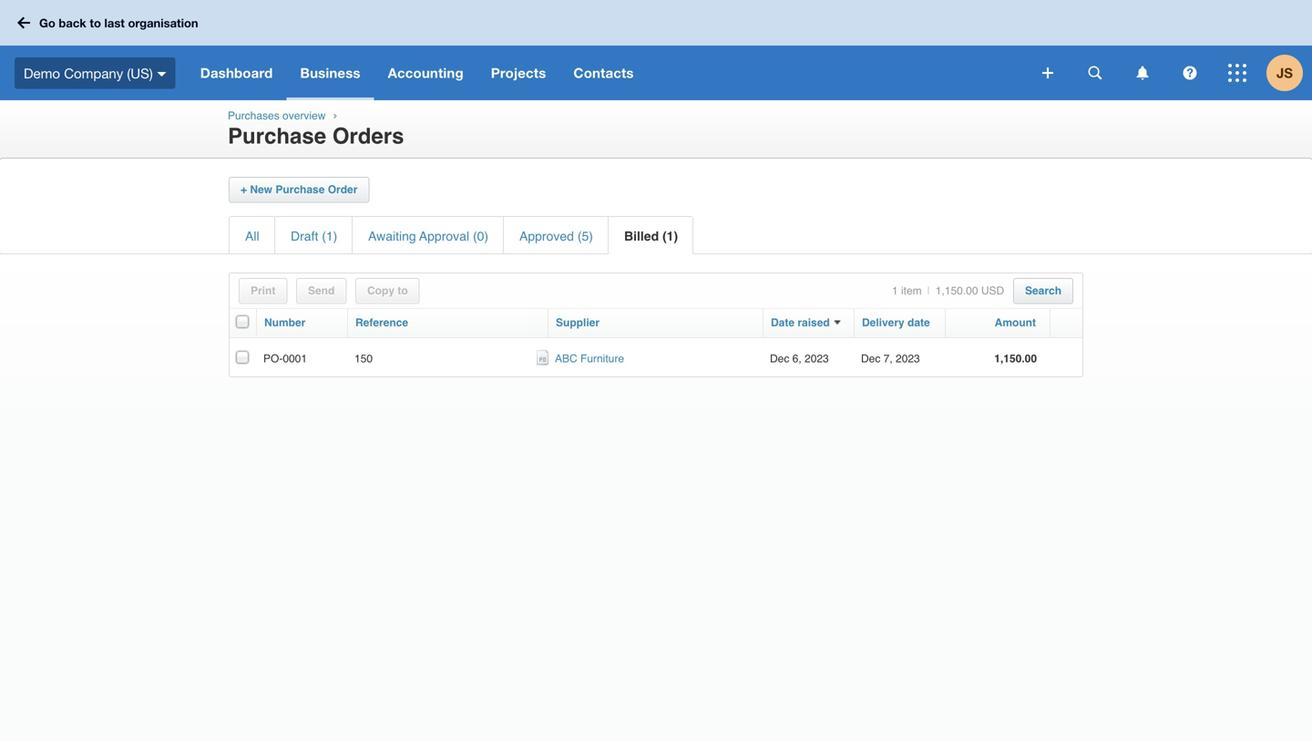 Task type: locate. For each thing, give the bounding box(es) containing it.
po-
[[263, 352, 283, 365]]

banner containing dashboard
[[0, 0, 1313, 100]]

number
[[264, 316, 306, 329]]

to
[[90, 16, 101, 30], [398, 284, 408, 297]]

0 horizontal spatial 1,150.00
[[936, 284, 979, 297]]

purchase orders
[[228, 124, 404, 149]]

awaiting approval (0) button
[[368, 229, 489, 243]]

company
[[64, 65, 123, 81]]

go back to last organisation link
[[11, 7, 209, 39]]

approval
[[420, 229, 470, 243]]

purchases
[[228, 109, 280, 122]]

2023 for dec 6, 2023
[[805, 352, 829, 365]]

abc furniture
[[555, 352, 625, 365]]

0 horizontal spatial dec
[[770, 352, 790, 365]]

projects
[[491, 65, 546, 81]]

business button
[[287, 46, 374, 100]]

(1)
[[322, 229, 338, 243], [663, 229, 678, 243]]

2 dec from the left
[[862, 352, 881, 365]]

dashboard link
[[187, 46, 287, 100]]

1 vertical spatial to
[[398, 284, 408, 297]]

1,150.00 right |
[[936, 284, 979, 297]]

billed
[[624, 229, 659, 243]]

awaiting approval (0)
[[368, 229, 489, 243]]

to right copy
[[398, 284, 408, 297]]

send
[[308, 284, 335, 297]]

copy to
[[367, 284, 408, 297]]

new
[[250, 183, 273, 196]]

1 horizontal spatial 1,150.00
[[995, 352, 1037, 365]]

supplier link
[[556, 316, 600, 329]]

1,150.00 down the amount
[[995, 352, 1037, 365]]

banner
[[0, 0, 1313, 100]]

svg image
[[1089, 66, 1103, 80], [1137, 66, 1149, 80], [1043, 67, 1054, 78]]

dec left the 6,
[[770, 352, 790, 365]]

1 (1) from the left
[[322, 229, 338, 243]]

to left last
[[90, 16, 101, 30]]

delivery date
[[862, 316, 931, 329]]

(1) right billed
[[663, 229, 678, 243]]

2023 right the 6,
[[805, 352, 829, 365]]

2023
[[805, 352, 829, 365], [896, 352, 921, 365]]

purchase right new at left top
[[276, 183, 325, 196]]

print
[[251, 284, 276, 297]]

+ new purchase order button
[[241, 183, 358, 196]]

2 2023 from the left
[[896, 352, 921, 365]]

1 horizontal spatial (1)
[[663, 229, 678, 243]]

2 (1) from the left
[[663, 229, 678, 243]]

copy
[[367, 284, 395, 297]]

1 2023 from the left
[[805, 352, 829, 365]]

1 dec from the left
[[770, 352, 790, 365]]

dec left 7, at the top right
[[862, 352, 881, 365]]

6,
[[793, 352, 802, 365]]

(5)
[[578, 229, 593, 243]]

orders
[[333, 124, 404, 149]]

purchases overview
[[228, 109, 326, 122]]

send button
[[308, 284, 335, 297]]

2023 for dec 7, 2023
[[896, 352, 921, 365]]

amount
[[995, 316, 1037, 329]]

purchases overview link
[[228, 109, 326, 122]]

accounting button
[[374, 46, 477, 100]]

2023 right 7, at the top right
[[896, 352, 921, 365]]

1 vertical spatial 1,150.00
[[995, 352, 1037, 365]]

go
[[39, 16, 55, 30]]

draft (1) button
[[291, 229, 338, 243]]

(1) right draft on the left top of page
[[322, 229, 338, 243]]

0 horizontal spatial (1)
[[322, 229, 338, 243]]

raised
[[798, 316, 830, 329]]

order
[[328, 183, 358, 196]]

1,150.00
[[936, 284, 979, 297], [995, 352, 1037, 365]]

1 horizontal spatial 2023
[[896, 352, 921, 365]]

abc
[[555, 352, 578, 365]]

purchase
[[228, 124, 326, 149], [276, 183, 325, 196]]

billed (1) button
[[624, 229, 678, 243]]

0 vertical spatial 1,150.00
[[936, 284, 979, 297]]

(1) for billed (1)
[[663, 229, 678, 243]]

delivery date link
[[862, 316, 931, 329]]

0 horizontal spatial to
[[90, 16, 101, 30]]

billed (1)
[[624, 229, 678, 243]]

demo company (us)
[[24, 65, 153, 81]]

0 horizontal spatial svg image
[[1043, 67, 1054, 78]]

search
[[1026, 284, 1062, 297]]

0 vertical spatial to
[[90, 16, 101, 30]]

reference link
[[356, 316, 408, 329]]

business
[[300, 65, 361, 81]]

+ new purchase order
[[241, 183, 358, 196]]

dec for dec 7, 2023
[[862, 352, 881, 365]]

draft (1)
[[291, 229, 338, 243]]

print button
[[251, 284, 276, 297]]

0 horizontal spatial 2023
[[805, 352, 829, 365]]

1 horizontal spatial dec
[[862, 352, 881, 365]]

svg image
[[17, 17, 30, 29], [1229, 64, 1247, 82], [1184, 66, 1197, 80], [157, 72, 167, 76]]

7,
[[884, 352, 893, 365]]

dec
[[770, 352, 790, 365], [862, 352, 881, 365]]

purchase down purchases overview link on the left
[[228, 124, 326, 149]]



Task type: describe. For each thing, give the bounding box(es) containing it.
number link
[[264, 316, 306, 329]]

1 item | 1,150.00 usd
[[893, 284, 1005, 297]]

all button
[[245, 229, 259, 243]]

usd
[[982, 284, 1005, 297]]

go back to last organisation
[[39, 16, 198, 30]]

projects button
[[477, 46, 560, 100]]

0001
[[283, 352, 307, 365]]

dec 7, 2023
[[862, 352, 921, 365]]

back
[[59, 16, 86, 30]]

js button
[[1267, 46, 1313, 100]]

demo company (us) button
[[0, 46, 187, 100]]

js
[[1277, 65, 1294, 81]]

date raised link
[[771, 316, 830, 329]]

150
[[355, 352, 373, 365]]

all
[[245, 229, 259, 243]]

accounting
[[388, 65, 464, 81]]

(us)
[[127, 65, 153, 81]]

0 vertical spatial purchase
[[228, 124, 326, 149]]

copy to button
[[367, 284, 408, 297]]

1 horizontal spatial to
[[398, 284, 408, 297]]

1
[[893, 284, 899, 297]]

to inside "link"
[[90, 16, 101, 30]]

delivery
[[862, 316, 905, 329]]

demo
[[24, 65, 60, 81]]

+
[[241, 183, 247, 196]]

po-0001
[[263, 352, 307, 365]]

svg image inside demo company (us) 'popup button'
[[157, 72, 167, 76]]

approved
[[520, 229, 574, 243]]

1 vertical spatial purchase
[[276, 183, 325, 196]]

2 horizontal spatial svg image
[[1137, 66, 1149, 80]]

dec for dec 6, 2023
[[770, 352, 790, 365]]

amount link
[[995, 316, 1037, 329]]

date raised
[[771, 316, 830, 329]]

organisation
[[128, 16, 198, 30]]

(1) for draft (1)
[[322, 229, 338, 243]]

svg image inside go back to last organisation "link"
[[17, 17, 30, 29]]

search button
[[1026, 284, 1062, 297]]

last
[[104, 16, 125, 30]]

approved (5)
[[520, 229, 593, 243]]

reference
[[356, 316, 408, 329]]

dashboard
[[200, 65, 273, 81]]

date
[[771, 316, 795, 329]]

abc furniture link
[[555, 352, 625, 365]]

overview
[[283, 109, 326, 122]]

draft
[[291, 229, 318, 243]]

dec 6, 2023
[[770, 352, 829, 365]]

(0)
[[473, 229, 489, 243]]

date
[[908, 316, 931, 329]]

approved (5) button
[[520, 229, 593, 243]]

furniture
[[581, 352, 625, 365]]

item
[[902, 284, 922, 297]]

1 horizontal spatial svg image
[[1089, 66, 1103, 80]]

supplier
[[556, 316, 600, 329]]

contacts button
[[560, 46, 648, 100]]

|
[[928, 284, 931, 297]]

contacts
[[574, 65, 634, 81]]

awaiting
[[368, 229, 416, 243]]



Task type: vqa. For each thing, say whether or not it's contained in the screenshot.
the Archived on the left
no



